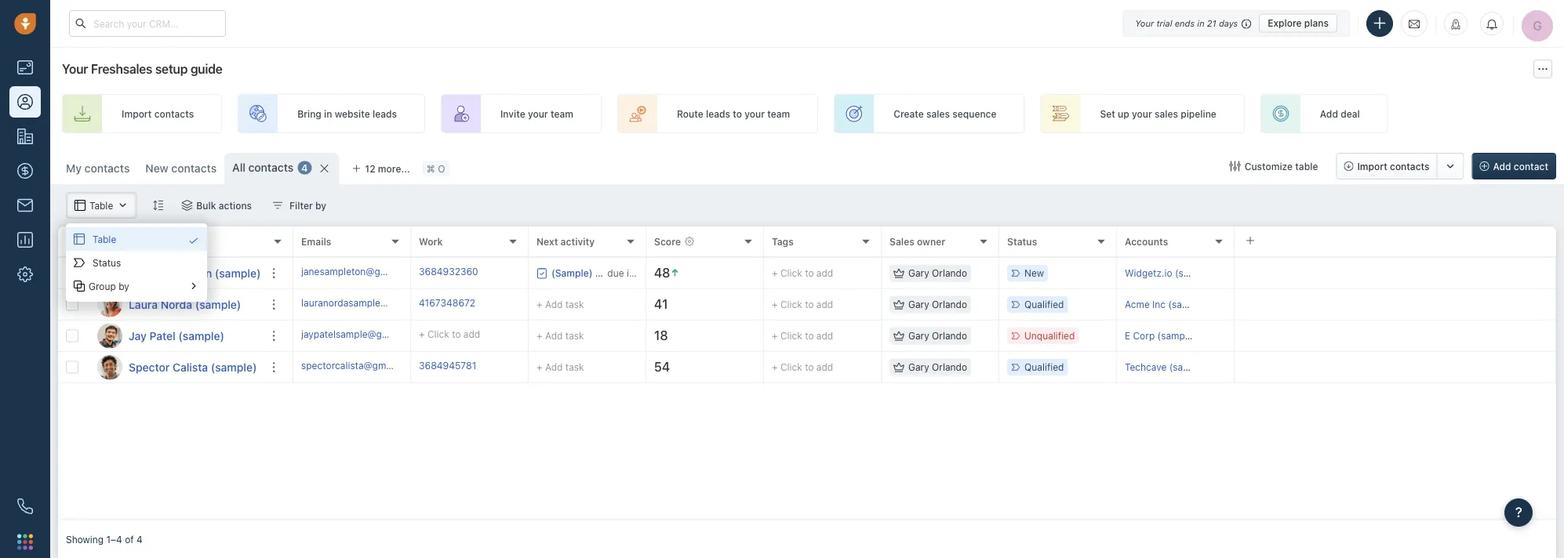 Task type: locate. For each thing, give the bounding box(es) containing it.
Search your CRM... text field
[[69, 10, 226, 37]]

table
[[93, 234, 116, 245]]

menu
[[66, 224, 207, 302]]

plans
[[1305, 18, 1330, 29]]

container_wx8msf4aqz5i3rn1 image up group by menu item
[[188, 235, 199, 246]]

freshworks switcher image
[[17, 535, 33, 550]]

container_wx8msf4aqz5i3rn1 image
[[74, 234, 85, 245], [188, 235, 199, 246], [74, 257, 85, 268], [74, 281, 85, 292], [188, 281, 199, 292]]

container_wx8msf4aqz5i3rn1 image right by
[[188, 281, 199, 292]]

explore
[[1268, 18, 1303, 29]]

container_wx8msf4aqz5i3rn1 image left status
[[74, 257, 85, 268]]

explore plans
[[1268, 18, 1330, 29]]

email image
[[1410, 17, 1421, 30]]

menu containing table
[[66, 224, 207, 302]]

status
[[93, 257, 121, 268]]

container_wx8msf4aqz5i3rn1 image left group
[[74, 281, 85, 292]]

container_wx8msf4aqz5i3rn1 image left table
[[74, 234, 85, 245]]



Task type: vqa. For each thing, say whether or not it's contained in the screenshot.
bottom the 4
no



Task type: describe. For each thing, give the bounding box(es) containing it.
explore plans link
[[1260, 14, 1338, 33]]

container_wx8msf4aqz5i3rn1 image for table
[[74, 234, 85, 245]]

shade muted image
[[1239, 17, 1252, 29]]

phone image
[[9, 491, 41, 523]]

container_wx8msf4aqz5i3rn1 image for status
[[74, 257, 85, 268]]

container_wx8msf4aqz5i3rn1 image for group by
[[74, 281, 85, 292]]

group by
[[89, 281, 129, 292]]

group by menu item
[[66, 275, 207, 298]]

group
[[89, 281, 116, 292]]

by
[[119, 281, 129, 292]]



